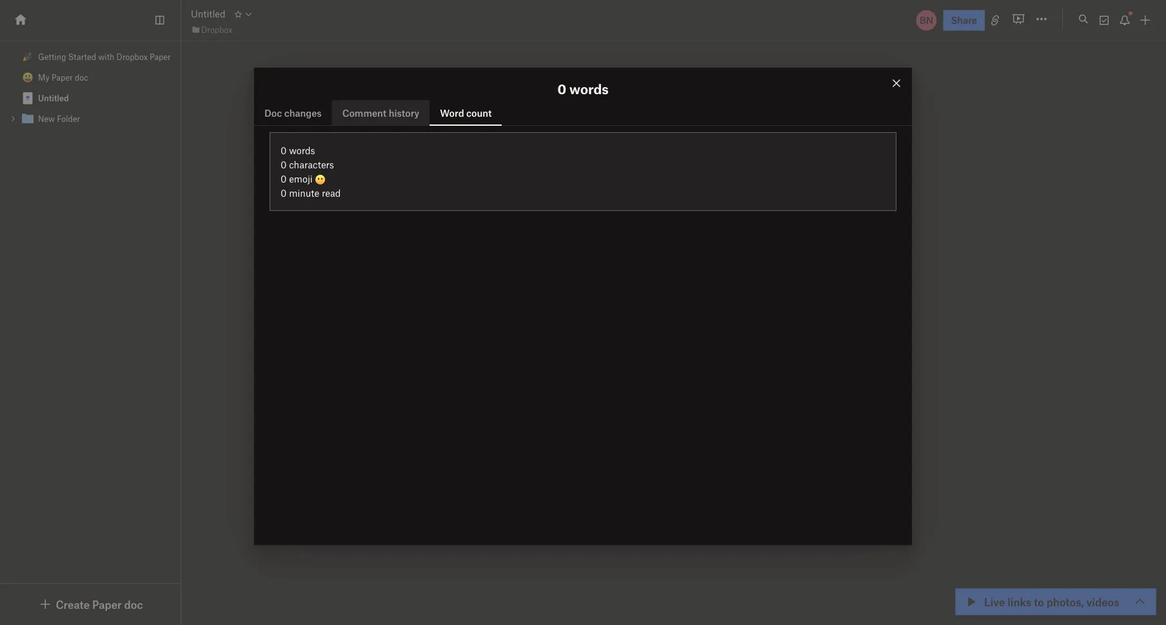 Task type: locate. For each thing, give the bounding box(es) containing it.
0 horizontal spatial paper
[[52, 73, 73, 82]]

doc right create
[[124, 598, 143, 611]]

0 horizontal spatial words
[[289, 145, 315, 156]]

bn button
[[916, 9, 939, 32]]

dropbox link
[[191, 23, 232, 36]]

untitled link up dropbox link
[[191, 7, 226, 21]]

words for 0 words 0 characters
[[289, 145, 315, 156]]

doc inside popup button
[[124, 598, 143, 611]]

2 horizontal spatial paper
[[150, 52, 171, 62]]

1 vertical spatial untitled
[[38, 93, 69, 103]]

words inside 0 words 0 characters
[[289, 145, 315, 156]]

paper inside popup button
[[92, 598, 122, 611]]

tab list containing doc changes
[[254, 100, 913, 126]]

words
[[570, 80, 609, 96], [289, 145, 315, 156]]

1 horizontal spatial words
[[570, 80, 609, 96]]

0 vertical spatial words
[[570, 80, 609, 96]]

1 vertical spatial doc
[[124, 598, 143, 611]]

0 for 0 words 0 characters
[[281, 145, 287, 156]]

0
[[558, 80, 567, 96], [281, 145, 287, 156], [281, 159, 287, 170], [281, 173, 287, 184], [281, 187, 287, 198]]

untitled
[[191, 8, 226, 19], [38, 93, 69, 103]]

doc
[[75, 73, 88, 82], [124, 598, 143, 611]]

doc inside / contents list
[[75, 73, 88, 82]]

comment history
[[343, 107, 420, 118]]

paper right create
[[92, 598, 122, 611]]

paper
[[150, 52, 171, 62], [52, 73, 73, 82], [92, 598, 122, 611]]

untitled up dropbox link
[[191, 8, 226, 19]]

my paper doc
[[38, 73, 88, 82]]

minute
[[289, 187, 320, 198]]

links
[[1008, 595, 1032, 609]]

doc
[[265, 107, 282, 118]]

create paper doc button
[[38, 597, 143, 613]]

1 horizontal spatial dropbox
[[201, 25, 232, 34]]

list item
[[0, 108, 181, 129]]

my paper doc link
[[0, 67, 181, 88]]

my
[[38, 73, 49, 82]]

live links to photos, videos button
[[957, 589, 1157, 615]]

grinning face with big eyes image
[[23, 72, 33, 83]]

paper for create paper doc
[[92, 598, 122, 611]]

2 vertical spatial paper
[[92, 598, 122, 611]]

0 words
[[558, 80, 609, 96]]

bn
[[920, 15, 934, 26]]

1 horizontal spatial paper
[[92, 598, 122, 611]]

paper right with
[[150, 52, 171, 62]]

party popper image
[[23, 52, 33, 62]]

heading
[[433, 272, 914, 303]]

1 vertical spatial paper
[[52, 73, 73, 82]]

0 horizontal spatial doc
[[75, 73, 88, 82]]

0 horizontal spatial untitled
[[38, 93, 69, 103]]

paper right the my
[[52, 73, 73, 82]]

untitled down my paper doc
[[38, 93, 69, 103]]

word count
[[440, 107, 492, 118]]

0 for 0 emoji
[[281, 173, 287, 184]]

1 vertical spatial dropbox
[[117, 52, 148, 62]]

doc down started
[[75, 73, 88, 82]]

1 horizontal spatial doc
[[124, 598, 143, 611]]

0 vertical spatial doc
[[75, 73, 88, 82]]

with
[[98, 52, 114, 62]]

0 vertical spatial untitled link
[[191, 7, 226, 21]]

getting
[[38, 52, 66, 62]]

0 vertical spatial dropbox
[[201, 25, 232, 34]]

0 vertical spatial untitled
[[191, 8, 226, 19]]

untitled link down my paper doc
[[0, 88, 181, 108]]

read
[[322, 187, 341, 198]]

1 horizontal spatial untitled
[[191, 8, 226, 19]]

tab list
[[254, 100, 913, 126]]

0 horizontal spatial dropbox
[[117, 52, 148, 62]]

share
[[952, 15, 978, 26]]

getting started with dropbox paper
[[38, 52, 171, 62]]

dropbox inside getting started with dropbox paper link
[[117, 52, 148, 62]]

untitled link
[[191, 7, 226, 21], [0, 88, 181, 108]]

dropbox
[[201, 25, 232, 34], [117, 52, 148, 62]]

0 horizontal spatial untitled link
[[0, 88, 181, 108]]

1 vertical spatial words
[[289, 145, 315, 156]]



Task type: describe. For each thing, give the bounding box(es) containing it.
changes
[[284, 107, 322, 118]]

to
[[1035, 595, 1045, 609]]

0 minute read
[[281, 187, 341, 198]]

doc changes
[[265, 107, 322, 118]]

face without mouth image
[[315, 175, 326, 185]]

characters
[[289, 159, 334, 170]]

/ contents list
[[0, 46, 181, 129]]

share button
[[944, 10, 986, 31]]

0 emoji
[[281, 173, 315, 184]]

0 for 0 minute read
[[281, 187, 287, 198]]

getting started with dropbox paper link
[[0, 46, 181, 67]]

create
[[56, 598, 90, 611]]

videos
[[1087, 595, 1120, 609]]

started
[[68, 52, 96, 62]]

doc for create paper doc
[[124, 598, 143, 611]]

word
[[440, 107, 464, 118]]

0 vertical spatial paper
[[150, 52, 171, 62]]

0 words 0 characters
[[281, 145, 334, 170]]

template content image
[[20, 90, 35, 106]]

1 vertical spatial untitled link
[[0, 88, 181, 108]]

history
[[389, 107, 420, 118]]

untitled inside "untitled" link
[[38, 93, 69, 103]]

paper for my paper doc
[[52, 73, 73, 82]]

doc for my paper doc
[[75, 73, 88, 82]]

create paper doc
[[56, 598, 143, 611]]

photos,
[[1047, 595, 1085, 609]]

live links to photos, videos
[[985, 595, 1120, 609]]

0 for 0 words
[[558, 80, 567, 96]]

dig image
[[38, 597, 53, 613]]

live
[[985, 595, 1006, 609]]

dropbox inside dropbox link
[[201, 25, 232, 34]]

1 horizontal spatial untitled link
[[191, 7, 226, 21]]

comment
[[343, 107, 387, 118]]

emoji
[[289, 173, 313, 184]]

words for 0 words
[[570, 80, 609, 96]]

count
[[467, 107, 492, 118]]



Task type: vqa. For each thing, say whether or not it's contained in the screenshot.
Started
yes



